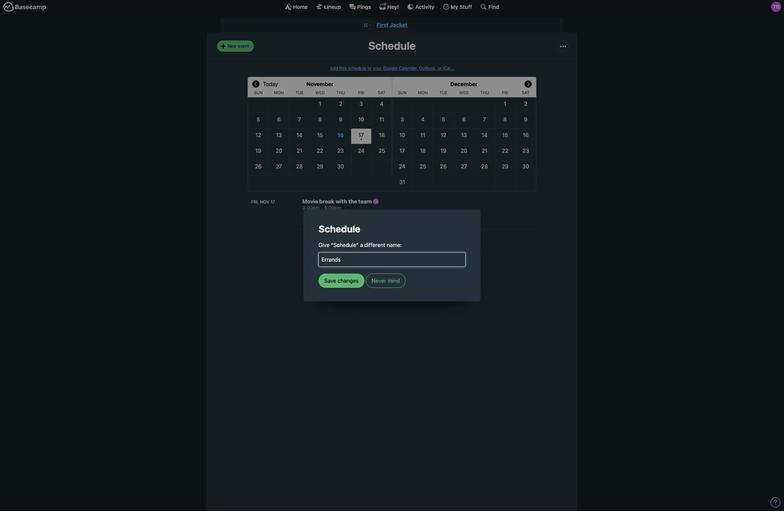 Task type: locate. For each thing, give the bounding box(es) containing it.
0 horizontal spatial schedule
[[319, 223, 361, 235]]

0 horizontal spatial wed
[[315, 90, 325, 95]]

1 sun from the left
[[254, 90, 263, 95]]

schedule down first jacket 'link' on the top of page
[[369, 39, 416, 52]]

fri for november
[[358, 90, 364, 95]]

calendar,
[[399, 66, 418, 71]]

mon for december
[[418, 90, 428, 95]]

sun for november
[[254, 90, 263, 95]]

1 horizontal spatial to
[[398, 236, 403, 242]]

17
[[271, 199, 275, 205]]

1 vertical spatial event
[[323, 217, 334, 222]]

1 tue from the left
[[296, 90, 304, 95]]

0 horizontal spatial thu
[[336, 90, 345, 95]]

1 vertical spatial add
[[307, 217, 315, 222]]

give
[[319, 242, 330, 248]]

0 horizontal spatial sat
[[378, 90, 386, 95]]

2 fri from the left
[[502, 90, 508, 95]]

3:00pm
[[302, 205, 320, 211]]

1 fri from the left
[[358, 90, 364, 95]]

main element
[[0, 0, 784, 13]]

mon
[[274, 90, 284, 95], [418, 90, 428, 95]]

2 sun from the left
[[398, 90, 407, 95]]

add an event link
[[302, 214, 339, 225]]

break
[[319, 198, 335, 205]]

3:00pm     -     5:00pm
[[302, 205, 341, 211]]

1 horizontal spatial mon
[[418, 90, 428, 95]]

an
[[317, 217, 322, 222]]

2 wed from the left
[[460, 90, 469, 95]]

to left your
[[368, 66, 372, 71]]

add this schedule to your google calendar, outlook, or ical…
[[330, 66, 454, 71]]

sat for november
[[378, 90, 386, 95]]

wed
[[315, 90, 325, 95], [460, 90, 469, 95]]

december
[[451, 81, 478, 87]]

tue for november
[[296, 90, 304, 95]]

1 horizontal spatial fri
[[502, 90, 508, 95]]

pings
[[357, 4, 371, 10]]

Give "Schedule" a different name: text field
[[319, 253, 466, 267]]

1 mon from the left
[[274, 90, 284, 95]]

nov
[[260, 199, 270, 205]]

to for schedule
[[368, 66, 372, 71]]

0 horizontal spatial event
[[238, 43, 249, 49]]

1 horizontal spatial add
[[330, 66, 338, 71]]

fri
[[358, 90, 364, 95], [502, 90, 508, 95]]

1 vertical spatial schedule
[[319, 223, 361, 235]]

1 horizontal spatial tyler black image
[[771, 2, 782, 12]]

tue for december
[[440, 90, 448, 95]]

1 vertical spatial tyler black image
[[373, 199, 379, 204]]

event right an
[[323, 217, 334, 222]]

hey!
[[388, 4, 399, 10]]

my stuff button
[[443, 3, 472, 10]]

thu
[[336, 90, 345, 95], [480, 90, 489, 95]]

1 horizontal spatial sat
[[522, 90, 530, 95]]

1 sat from the left
[[378, 90, 386, 95]]

0 horizontal spatial sun
[[254, 90, 263, 95]]

thu for november
[[336, 90, 345, 95]]

lineup link
[[316, 3, 341, 10]]

event right the new
[[238, 43, 249, 49]]

show        everything      up to        jun 30, 2024
[[348, 236, 437, 242]]

tue
[[296, 90, 304, 95], [440, 90, 448, 95]]

2 thu from the left
[[480, 90, 489, 95]]

never
[[372, 278, 386, 284]]

None submit
[[319, 274, 365, 288]]

home
[[293, 4, 308, 10]]

1 horizontal spatial tue
[[440, 90, 448, 95]]

to inside button
[[398, 236, 403, 242]]

2 sat from the left
[[522, 90, 530, 95]]

1 wed from the left
[[315, 90, 325, 95]]

0 vertical spatial event
[[238, 43, 249, 49]]

find
[[489, 4, 499, 10]]

to
[[368, 66, 372, 71], [398, 236, 403, 242]]

1 thu from the left
[[336, 90, 345, 95]]

sun
[[254, 90, 263, 95], [398, 90, 407, 95]]

1 horizontal spatial wed
[[460, 90, 469, 95]]

activity link
[[407, 3, 435, 10]]

thu for december
[[480, 90, 489, 95]]

2 tue from the left
[[440, 90, 448, 95]]

0 horizontal spatial to
[[368, 66, 372, 71]]

wed for november
[[315, 90, 325, 95]]

your
[[373, 66, 382, 71]]

-
[[321, 205, 323, 211]]

0 vertical spatial add
[[330, 66, 338, 71]]

add
[[330, 66, 338, 71], [307, 217, 315, 222]]

sat
[[378, 90, 386, 95], [522, 90, 530, 95]]

0 horizontal spatial mon
[[274, 90, 284, 95]]

1 horizontal spatial event
[[323, 217, 334, 222]]

wed down december
[[460, 90, 469, 95]]

outlook,
[[419, 66, 437, 71]]

sun for december
[[398, 90, 407, 95]]

google
[[383, 66, 398, 71]]

my stuff
[[451, 4, 472, 10]]

this
[[339, 66, 347, 71]]

schedule up "schedule"
[[319, 223, 361, 235]]

add this schedule to your google calendar, outlook, or ical… link
[[330, 66, 454, 71]]

event
[[238, 43, 249, 49], [323, 217, 334, 222]]

the
[[349, 198, 357, 205]]

add left this
[[330, 66, 338, 71]]

0 horizontal spatial add
[[307, 217, 315, 222]]

a
[[360, 242, 363, 248]]

new
[[227, 43, 237, 49]]

never mind button
[[366, 274, 406, 288]]

0 horizontal spatial fri
[[358, 90, 364, 95]]

never mind
[[372, 278, 400, 284]]

ical…
[[443, 66, 454, 71]]

"schedule"
[[331, 242, 359, 248]]

fri,
[[251, 199, 259, 205]]

jun
[[404, 236, 413, 242]]

0 vertical spatial to
[[368, 66, 372, 71]]

1 horizontal spatial thu
[[480, 90, 489, 95]]

mind
[[388, 278, 400, 284]]

hey! button
[[379, 3, 399, 10]]

fri, nov 17
[[251, 199, 275, 205]]

to right up
[[398, 236, 403, 242]]

0 horizontal spatial tue
[[296, 90, 304, 95]]

1 horizontal spatial sun
[[398, 90, 407, 95]]

tyler black image
[[771, 2, 782, 12], [373, 199, 379, 204]]

mon for november
[[274, 90, 284, 95]]

add left an
[[307, 217, 315, 222]]

different
[[365, 242, 385, 248]]

1 vertical spatial to
[[398, 236, 403, 242]]

0 horizontal spatial tyler black image
[[373, 199, 379, 204]]

schedule
[[369, 39, 416, 52], [319, 223, 361, 235]]

1 horizontal spatial schedule
[[369, 39, 416, 52]]

wed down the november
[[315, 90, 325, 95]]

2 mon from the left
[[418, 90, 428, 95]]



Task type: vqa. For each thing, say whether or not it's contained in the screenshot.
topmost project
no



Task type: describe. For each thing, give the bounding box(es) containing it.
0 vertical spatial tyler black image
[[771, 2, 782, 12]]

sat for december
[[522, 90, 530, 95]]

show        everything      up to        jun 30, 2024 button
[[348, 235, 437, 243]]

find button
[[480, 3, 499, 10]]

team
[[358, 198, 372, 205]]

or
[[438, 66, 442, 71]]

jacket
[[390, 22, 408, 28]]

movie break with the team
[[302, 198, 373, 205]]

first jacket link
[[377, 22, 408, 28]]

add for add an event
[[307, 217, 315, 222]]

schedule
[[348, 66, 366, 71]]

name:
[[387, 242, 402, 248]]

november
[[307, 81, 334, 87]]

first jacket
[[377, 22, 408, 28]]

30,
[[414, 236, 422, 242]]

with
[[336, 198, 347, 205]]

first
[[377, 22, 389, 28]]

lineup
[[324, 4, 341, 10]]

movie
[[302, 198, 318, 205]]

show
[[348, 236, 361, 242]]

switch accounts image
[[3, 2, 46, 12]]

pings button
[[349, 3, 371, 10]]

home link
[[285, 3, 308, 10]]

stuff
[[460, 4, 472, 10]]

add for add this schedule to your google calendar, outlook, or ical…
[[330, 66, 338, 71]]

up
[[390, 236, 396, 242]]

to for up
[[398, 236, 403, 242]]

new event
[[227, 43, 249, 49]]

5:00pm
[[324, 205, 341, 211]]

everything
[[363, 236, 389, 242]]

fri for december
[[502, 90, 508, 95]]

wed for december
[[460, 90, 469, 95]]

new event link
[[217, 41, 254, 52]]

2024
[[424, 236, 437, 242]]

activity
[[415, 4, 435, 10]]

0 vertical spatial schedule
[[369, 39, 416, 52]]

•
[[360, 136, 362, 142]]

give "schedule" a different name:
[[319, 242, 402, 248]]

my
[[451, 4, 458, 10]]

add an event
[[307, 217, 334, 222]]



